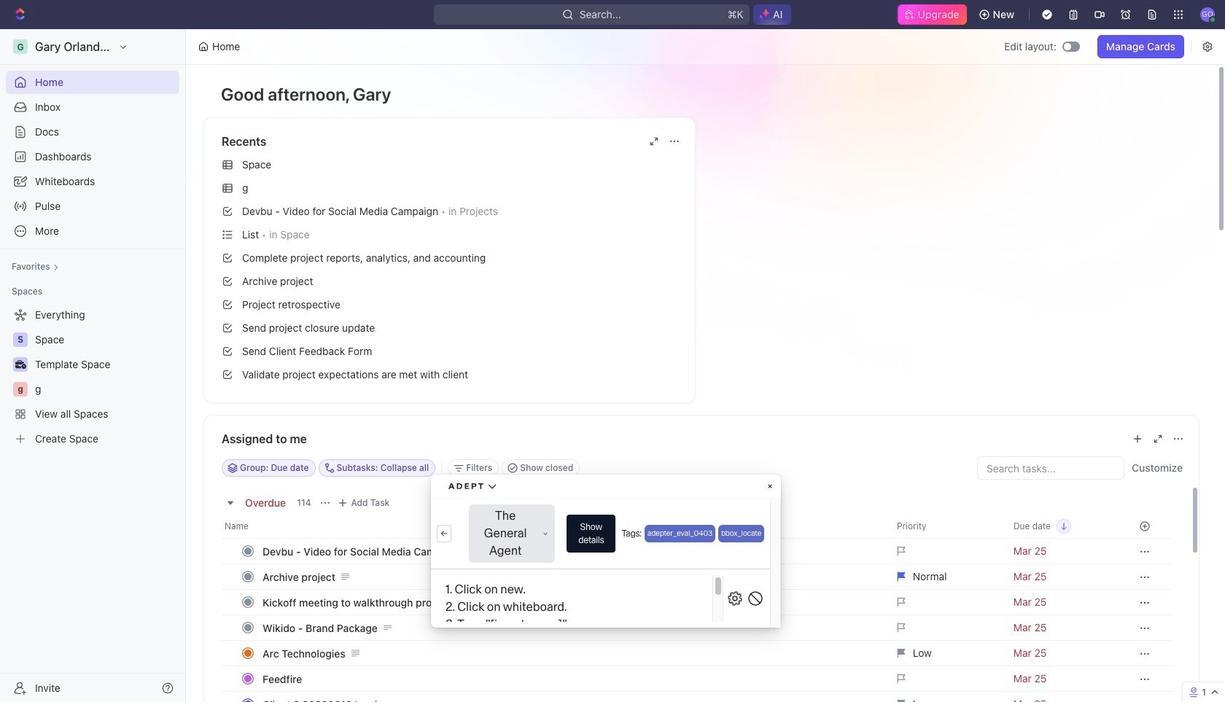 Task type: locate. For each thing, give the bounding box(es) containing it.
space, , element
[[13, 333, 28, 347]]

tree
[[6, 304, 180, 451]]

sidebar navigation
[[0, 29, 189, 703]]

g, , element
[[13, 382, 28, 397]]



Task type: describe. For each thing, give the bounding box(es) containing it.
gary orlando's workspace, , element
[[13, 39, 28, 54]]

tree inside sidebar navigation
[[6, 304, 180, 451]]

business time image
[[15, 360, 26, 369]]

Search tasks... text field
[[979, 458, 1125, 479]]



